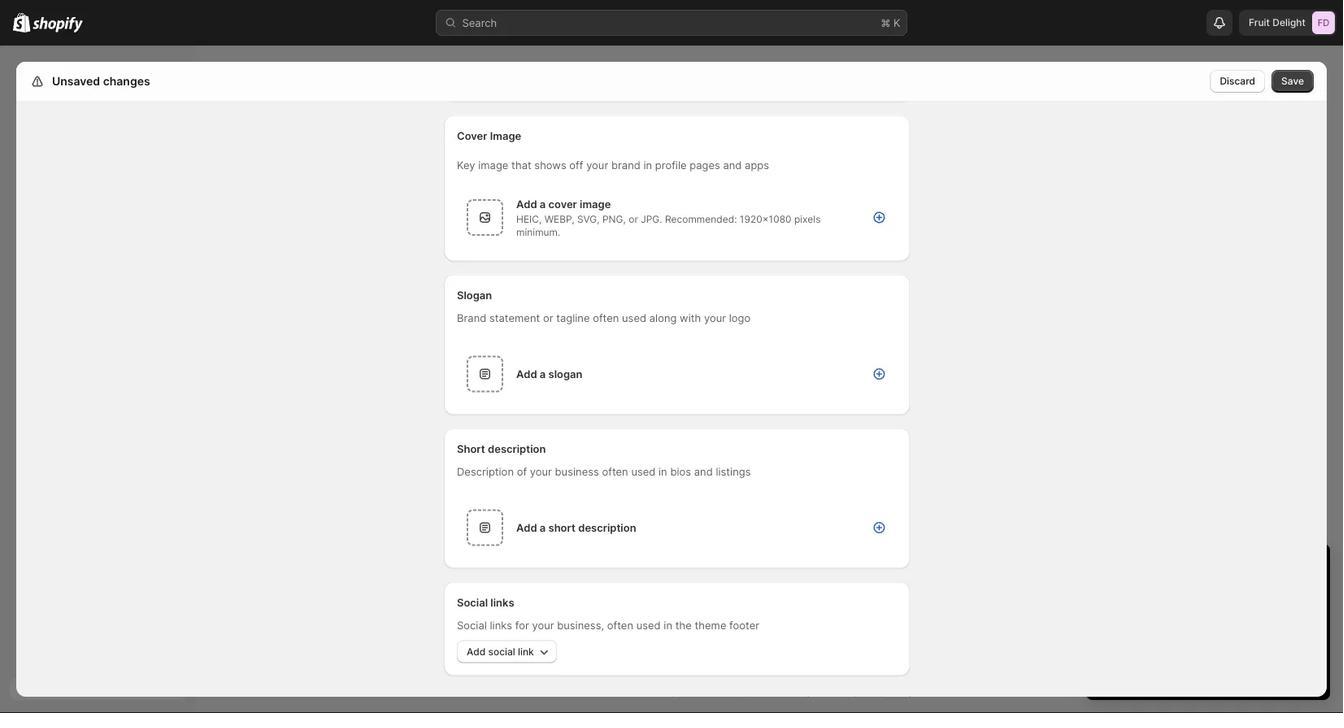 Task type: locate. For each thing, give the bounding box(es) containing it.
social down social links
[[457, 619, 487, 632]]

used left the
[[637, 619, 661, 632]]

description right "short"
[[578, 521, 637, 534]]

add
[[516, 198, 537, 211], [516, 368, 537, 380], [516, 521, 537, 534], [467, 646, 486, 658]]

social links for your business, often used in the theme footer
[[457, 619, 760, 632]]

0 vertical spatial or
[[629, 213, 638, 225]]

png,
[[603, 213, 626, 225]]

a for cover
[[540, 198, 546, 211]]

add left "short"
[[516, 521, 537, 534]]

save button
[[1272, 70, 1314, 93]]

0 vertical spatial used
[[622, 312, 647, 325]]

or
[[629, 213, 638, 225], [543, 312, 554, 325]]

save
[[1282, 75, 1305, 87]]

heic,
[[516, 213, 542, 225]]

a left "short"
[[540, 521, 546, 534]]

fruit
[[1249, 17, 1271, 28]]

used left 'bios'
[[631, 466, 656, 478]]

add for add a slogan
[[516, 368, 537, 380]]

a for short
[[540, 521, 546, 534]]

add a slogan
[[516, 368, 583, 380]]

statement
[[490, 312, 540, 325]]

cover
[[549, 198, 577, 211]]

or left the jpg.
[[629, 213, 638, 225]]

a left cover
[[540, 198, 546, 211]]

managing your brand settings link
[[771, 694, 931, 708]]

links
[[491, 597, 515, 609], [490, 619, 513, 632]]

0 vertical spatial a
[[540, 198, 546, 211]]

a inside add a cover image heic, webp, svg, png, or jpg. recommended: 1920×1080 pixels minimum.
[[540, 198, 546, 211]]

1 horizontal spatial or
[[629, 213, 638, 225]]

brand left settings at bottom
[[854, 694, 885, 708]]

along
[[650, 312, 677, 325]]

your right of
[[530, 466, 552, 478]]

a
[[540, 198, 546, 211], [540, 368, 546, 380], [540, 521, 546, 534]]

cover
[[457, 130, 488, 142]]

that
[[512, 159, 532, 172]]

the
[[676, 619, 692, 632]]

2 vertical spatial in
[[664, 619, 673, 632]]

1 vertical spatial image
[[580, 198, 611, 211]]

0 vertical spatial often
[[593, 312, 619, 325]]

social up add social link
[[457, 597, 488, 609]]

used for along
[[622, 312, 647, 325]]

2 a from the top
[[540, 368, 546, 380]]

brand
[[457, 312, 487, 325]]

your
[[587, 159, 609, 172], [704, 312, 726, 325], [530, 466, 552, 478], [532, 619, 554, 632], [827, 694, 850, 708]]

short
[[457, 443, 485, 455]]

business
[[555, 466, 599, 478]]

footer
[[730, 619, 760, 632]]

brand left profile
[[612, 159, 641, 172]]

1 vertical spatial used
[[631, 466, 656, 478]]

pixels
[[795, 213, 821, 225]]

your right the managing
[[827, 694, 850, 708]]

short
[[549, 521, 576, 534]]

delight
[[1273, 17, 1306, 28]]

image
[[490, 130, 522, 142]]

in left the
[[664, 619, 673, 632]]

0 horizontal spatial brand
[[612, 159, 641, 172]]

fruit delight image
[[1313, 11, 1336, 34]]

and left apps
[[723, 159, 742, 172]]

a left slogan
[[540, 368, 546, 380]]

3 a from the top
[[540, 521, 546, 534]]

often right business,
[[607, 619, 634, 632]]

settings
[[49, 74, 95, 88]]

svg,
[[577, 213, 600, 225]]

or left tagline at top left
[[543, 312, 554, 325]]

1 vertical spatial social
[[457, 619, 487, 632]]

used left along
[[622, 312, 647, 325]]

learn
[[672, 694, 703, 708]]

in left 'bios'
[[659, 466, 668, 478]]

in left profile
[[644, 159, 652, 172]]

dialog
[[1334, 62, 1344, 698]]

1 social from the top
[[457, 597, 488, 609]]

social
[[457, 597, 488, 609], [457, 619, 487, 632]]

social for social links for your business, often used in the theme footer
[[457, 619, 487, 632]]

add inside add a cover image heic, webp, svg, png, or jpg. recommended: 1920×1080 pixels minimum.
[[516, 198, 537, 211]]

description
[[488, 443, 546, 455], [578, 521, 637, 534]]

often right business
[[602, 466, 629, 478]]

2 social from the top
[[457, 619, 487, 632]]

in for used
[[664, 619, 673, 632]]

add inside add social link dropdown button
[[467, 646, 486, 658]]

0 vertical spatial and
[[723, 159, 742, 172]]

add for add a short description
[[516, 521, 537, 534]]

more
[[706, 694, 733, 708]]

social for social links
[[457, 597, 488, 609]]

search
[[462, 16, 497, 29]]

and
[[723, 159, 742, 172], [694, 466, 713, 478]]

1 horizontal spatial description
[[578, 521, 637, 534]]

used
[[622, 312, 647, 325], [631, 466, 656, 478], [637, 619, 661, 632]]

add left slogan
[[516, 368, 537, 380]]

1 vertical spatial often
[[602, 466, 629, 478]]

brand
[[612, 159, 641, 172], [854, 694, 885, 708]]

often for tagline
[[593, 312, 619, 325]]

0 vertical spatial links
[[491, 597, 515, 609]]

1 a from the top
[[540, 198, 546, 211]]

often
[[593, 312, 619, 325], [602, 466, 629, 478], [607, 619, 634, 632]]

links left the for
[[490, 619, 513, 632]]

changes
[[103, 74, 150, 88]]

0 vertical spatial social
[[457, 597, 488, 609]]

1 vertical spatial description
[[578, 521, 637, 534]]

description up of
[[488, 443, 546, 455]]

0 vertical spatial in
[[644, 159, 652, 172]]

0 vertical spatial image
[[478, 159, 509, 172]]

1 horizontal spatial image
[[580, 198, 611, 211]]

0 horizontal spatial shopify image
[[13, 13, 30, 32]]

1 vertical spatial links
[[490, 619, 513, 632]]

bios
[[671, 466, 691, 478]]

links for social links for your business, often used in the theme footer
[[490, 619, 513, 632]]

1 vertical spatial or
[[543, 312, 554, 325]]

in
[[644, 159, 652, 172], [659, 466, 668, 478], [664, 619, 673, 632]]

links up social
[[491, 597, 515, 609]]

1 horizontal spatial and
[[723, 159, 742, 172]]

1 vertical spatial a
[[540, 368, 546, 380]]

0 horizontal spatial image
[[478, 159, 509, 172]]

3 days left in your trial element
[[1087, 586, 1331, 700]]

with
[[680, 312, 701, 325]]

and right 'bios'
[[694, 466, 713, 478]]

jpg.
[[641, 213, 663, 225]]

a for slogan
[[540, 368, 546, 380]]

image right key
[[478, 159, 509, 172]]

apps
[[745, 159, 769, 172]]

image
[[478, 159, 509, 172], [580, 198, 611, 211]]

theme
[[695, 619, 727, 632]]

image up svg,
[[580, 198, 611, 211]]

add up heic,
[[516, 198, 537, 211]]

0 horizontal spatial and
[[694, 466, 713, 478]]

1 horizontal spatial brand
[[854, 694, 885, 708]]

tagline
[[556, 312, 590, 325]]

1 vertical spatial and
[[694, 466, 713, 478]]

0 vertical spatial description
[[488, 443, 546, 455]]

shopify image
[[13, 13, 30, 32], [33, 17, 83, 33]]

2 vertical spatial a
[[540, 521, 546, 534]]

0 vertical spatial brand
[[612, 159, 641, 172]]

description
[[457, 466, 514, 478]]

unsaved
[[52, 74, 100, 88]]

often right tagline at top left
[[593, 312, 619, 325]]

used for in
[[631, 466, 656, 478]]

add for add social link
[[467, 646, 486, 658]]

add left social
[[467, 646, 486, 658]]



Task type: describe. For each thing, give the bounding box(es) containing it.
add a cover image heic, webp, svg, png, or jpg. recommended: 1920×1080 pixels minimum.
[[516, 198, 821, 238]]

or inside add a cover image heic, webp, svg, png, or jpg. recommended: 1920×1080 pixels minimum.
[[629, 213, 638, 225]]

settings dialog
[[16, 0, 1327, 709]]

1 horizontal spatial shopify image
[[33, 17, 83, 33]]

learn more about managing your brand settings
[[672, 694, 931, 708]]

0 horizontal spatial or
[[543, 312, 554, 325]]

social
[[488, 646, 515, 658]]

business,
[[557, 619, 604, 632]]

slogan
[[457, 289, 492, 302]]

cover image
[[457, 130, 522, 142]]

in for brand
[[644, 159, 652, 172]]

your right the for
[[532, 619, 554, 632]]

webp,
[[545, 213, 575, 225]]

add social link button
[[457, 641, 557, 663]]

⌘
[[881, 16, 891, 29]]

⌘ k
[[881, 16, 901, 29]]

image inside add a cover image heic, webp, svg, png, or jpg. recommended: 1920×1080 pixels minimum.
[[580, 198, 611, 211]]

short description
[[457, 443, 546, 455]]

key image that shows off your brand in profile pages and apps
[[457, 159, 769, 172]]

add social link
[[467, 646, 534, 658]]

profile
[[655, 159, 687, 172]]

for
[[515, 619, 529, 632]]

key
[[457, 159, 475, 172]]

link
[[518, 646, 534, 658]]

2 vertical spatial used
[[637, 619, 661, 632]]

settings
[[888, 694, 931, 708]]

off
[[570, 159, 584, 172]]

1 vertical spatial in
[[659, 466, 668, 478]]

often for business
[[602, 466, 629, 478]]

your right with
[[704, 312, 726, 325]]

add a short description
[[516, 521, 637, 534]]

social links
[[457, 597, 515, 609]]

2 vertical spatial often
[[607, 619, 634, 632]]

discard
[[1220, 75, 1256, 87]]

brand statement or tagline often used along with your logo
[[457, 312, 751, 325]]

logo
[[729, 312, 751, 325]]

1 vertical spatial brand
[[854, 694, 885, 708]]

shows
[[535, 159, 567, 172]]

listings
[[716, 466, 751, 478]]

links for social links
[[491, 597, 515, 609]]

managing
[[771, 694, 824, 708]]

minimum.
[[516, 226, 561, 238]]

pages
[[690, 159, 720, 172]]

about
[[737, 694, 768, 708]]

fruit delight
[[1249, 17, 1306, 28]]

discard button
[[1211, 70, 1266, 93]]

description of your business often used in bios and listings
[[457, 466, 751, 478]]

your right off
[[587, 159, 609, 172]]

add for add a cover image heic, webp, svg, png, or jpg. recommended: 1920×1080 pixels minimum.
[[516, 198, 537, 211]]

of
[[517, 466, 527, 478]]

unsaved changes
[[52, 74, 150, 88]]

slogan
[[549, 368, 583, 380]]

recommended:
[[665, 213, 737, 225]]

0 horizontal spatial description
[[488, 443, 546, 455]]

1920×1080
[[740, 213, 792, 225]]

k
[[894, 16, 901, 29]]



Task type: vqa. For each thing, say whether or not it's contained in the screenshot.
Managing Your Brand Settings Link
yes



